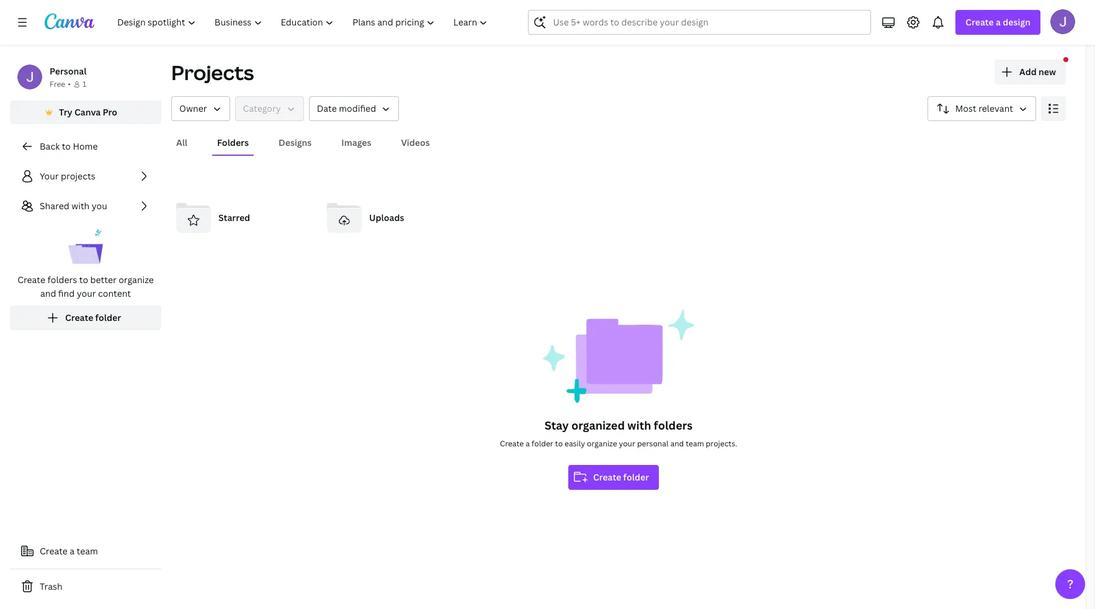 Task type: vqa. For each thing, say whether or not it's contained in the screenshot.
a inside Stay organized with folders Create a folder to easily organize your personal and team projects.
yes



Task type: locate. For each thing, give the bounding box(es) containing it.
a inside dropdown button
[[996, 16, 1001, 28]]

create folder button
[[10, 305, 161, 330], [569, 465, 659, 490]]

to
[[62, 140, 71, 152], [79, 274, 88, 286], [555, 438, 563, 449]]

team left projects.
[[686, 438, 704, 449]]

team inside "stay organized with folders create a folder to easily organize your personal and team projects."
[[686, 438, 704, 449]]

shared
[[40, 200, 69, 212]]

folders up find
[[47, 274, 77, 286]]

shared with you
[[40, 200, 107, 212]]

folders inside "stay organized with folders create a folder to easily organize your personal and team projects."
[[654, 418, 693, 433]]

a up trash link at the left of page
[[70, 545, 75, 557]]

1 horizontal spatial folder
[[532, 438, 554, 449]]

folders
[[47, 274, 77, 286], [654, 418, 693, 433]]

create inside create folders to better organize and find your content
[[17, 274, 45, 286]]

organize up the content
[[119, 274, 154, 286]]

and left find
[[40, 287, 56, 299]]

and right "personal"
[[671, 438, 684, 449]]

0 vertical spatial your
[[77, 287, 96, 299]]

0 horizontal spatial your
[[77, 287, 96, 299]]

0 vertical spatial a
[[996, 16, 1001, 28]]

organize
[[119, 274, 154, 286], [587, 438, 617, 449]]

add
[[1020, 66, 1037, 78]]

create folder button down "stay organized with folders create a folder to easily organize your personal and team projects." on the bottom of the page
[[569, 465, 659, 490]]

with up "personal"
[[628, 418, 652, 433]]

all button
[[171, 131, 192, 155]]

add new
[[1020, 66, 1057, 78]]

1 horizontal spatial team
[[686, 438, 704, 449]]

free
[[50, 79, 65, 89]]

1 vertical spatial folder
[[532, 438, 554, 449]]

team up trash link at the left of page
[[77, 545, 98, 557]]

to left easily
[[555, 438, 563, 449]]

a left easily
[[526, 438, 530, 449]]

folder down the content
[[95, 312, 121, 323]]

2 vertical spatial folder
[[624, 471, 649, 483]]

1 horizontal spatial to
[[79, 274, 88, 286]]

create folder
[[65, 312, 121, 323], [593, 471, 649, 483]]

1 horizontal spatial organize
[[587, 438, 617, 449]]

2 horizontal spatial a
[[996, 16, 1001, 28]]

and
[[40, 287, 56, 299], [671, 438, 684, 449]]

your projects
[[40, 170, 95, 182]]

Owner button
[[171, 96, 230, 121]]

1 horizontal spatial folders
[[654, 418, 693, 433]]

folders button
[[212, 131, 254, 155]]

designs
[[279, 137, 312, 148]]

1 vertical spatial and
[[671, 438, 684, 449]]

1 vertical spatial create folder
[[593, 471, 649, 483]]

images
[[342, 137, 372, 148]]

0 horizontal spatial a
[[70, 545, 75, 557]]

your inside "stay organized with folders create a folder to easily organize your personal and team projects."
[[619, 438, 636, 449]]

most
[[956, 102, 977, 114]]

0 horizontal spatial and
[[40, 287, 56, 299]]

videos
[[401, 137, 430, 148]]

2 vertical spatial a
[[70, 545, 75, 557]]

1 vertical spatial organize
[[587, 438, 617, 449]]

create a design button
[[956, 10, 1041, 35]]

Date modified button
[[309, 96, 399, 121]]

folder down "personal"
[[624, 471, 649, 483]]

create folder down create folders to better organize and find your content
[[65, 312, 121, 323]]

create
[[966, 16, 994, 28], [17, 274, 45, 286], [65, 312, 93, 323], [500, 438, 524, 449], [593, 471, 622, 483], [40, 545, 68, 557]]

try
[[59, 106, 72, 118]]

better
[[90, 274, 117, 286]]

0 vertical spatial folders
[[47, 274, 77, 286]]

to left better
[[79, 274, 88, 286]]

team
[[686, 438, 704, 449], [77, 545, 98, 557]]

1
[[82, 79, 86, 89]]

0 horizontal spatial team
[[77, 545, 98, 557]]

to right back
[[62, 140, 71, 152]]

your left "personal"
[[619, 438, 636, 449]]

date modified
[[317, 102, 376, 114]]

a
[[996, 16, 1001, 28], [526, 438, 530, 449], [70, 545, 75, 557]]

0 vertical spatial team
[[686, 438, 704, 449]]

0 horizontal spatial folder
[[95, 312, 121, 323]]

stay organized with folders create a folder to easily organize your personal and team projects.
[[500, 418, 738, 449]]

with
[[71, 200, 90, 212], [628, 418, 652, 433]]

list
[[10, 164, 161, 330]]

1 vertical spatial create folder button
[[569, 465, 659, 490]]

None search field
[[529, 10, 872, 35]]

find
[[58, 287, 75, 299]]

content
[[98, 287, 131, 299]]

personal
[[638, 438, 669, 449]]

create folder button down find
[[10, 305, 161, 330]]

0 horizontal spatial to
[[62, 140, 71, 152]]

0 vertical spatial create folder button
[[10, 305, 161, 330]]

a left design
[[996, 16, 1001, 28]]

0 horizontal spatial with
[[71, 200, 90, 212]]

1 horizontal spatial and
[[671, 438, 684, 449]]

1 vertical spatial folders
[[654, 418, 693, 433]]

category
[[243, 102, 281, 114]]

1 horizontal spatial create folder button
[[569, 465, 659, 490]]

0 horizontal spatial folders
[[47, 274, 77, 286]]

design
[[1003, 16, 1031, 28]]

2 horizontal spatial to
[[555, 438, 563, 449]]

your right find
[[77, 287, 96, 299]]

modified
[[339, 102, 376, 114]]

folders up "personal"
[[654, 418, 693, 433]]

0 vertical spatial to
[[62, 140, 71, 152]]

1 horizontal spatial your
[[619, 438, 636, 449]]

jacob simon image
[[1051, 9, 1076, 34]]

owner
[[179, 102, 207, 114]]

1 horizontal spatial with
[[628, 418, 652, 433]]

back
[[40, 140, 60, 152]]

organized
[[572, 418, 625, 433]]

0 vertical spatial and
[[40, 287, 56, 299]]

0 vertical spatial with
[[71, 200, 90, 212]]

folders
[[217, 137, 249, 148]]

folder
[[95, 312, 121, 323], [532, 438, 554, 449], [624, 471, 649, 483]]

0 horizontal spatial create folder button
[[10, 305, 161, 330]]

1 vertical spatial a
[[526, 438, 530, 449]]

to inside "stay organized with folders create a folder to easily organize your personal and team projects."
[[555, 438, 563, 449]]

0 horizontal spatial organize
[[119, 274, 154, 286]]

shared with you link
[[10, 194, 161, 219]]

easily
[[565, 438, 585, 449]]

1 horizontal spatial a
[[526, 438, 530, 449]]

1 vertical spatial to
[[79, 274, 88, 286]]

with left you in the left top of the page
[[71, 200, 90, 212]]

a inside 'button'
[[70, 545, 75, 557]]

2 vertical spatial to
[[555, 438, 563, 449]]

1 vertical spatial with
[[628, 418, 652, 433]]

create inside "stay organized with folders create a folder to easily organize your personal and team projects."
[[500, 438, 524, 449]]

0 vertical spatial organize
[[119, 274, 154, 286]]

with inside list
[[71, 200, 90, 212]]

organize down organized
[[587, 438, 617, 449]]

create inside 'button'
[[40, 545, 68, 557]]

uploads
[[369, 212, 404, 223]]

create folder down "stay organized with folders create a folder to easily organize your personal and team projects." on the bottom of the page
[[593, 471, 649, 483]]

0 vertical spatial create folder
[[65, 312, 121, 323]]

1 vertical spatial your
[[619, 438, 636, 449]]

folders inside create folders to better organize and find your content
[[47, 274, 77, 286]]

images button
[[337, 131, 377, 155]]

your
[[77, 287, 96, 299], [619, 438, 636, 449]]

1 vertical spatial team
[[77, 545, 98, 557]]

back to home link
[[10, 134, 161, 159]]

list containing your projects
[[10, 164, 161, 330]]

starred link
[[171, 196, 312, 240]]

folder down stay
[[532, 438, 554, 449]]



Task type: describe. For each thing, give the bounding box(es) containing it.
a inside "stay organized with folders create a folder to easily organize your personal and team projects."
[[526, 438, 530, 449]]

projects.
[[706, 438, 738, 449]]

organize inside create folders to better organize and find your content
[[119, 274, 154, 286]]

organize inside "stay organized with folders create a folder to easily organize your personal and team projects."
[[587, 438, 617, 449]]

try canva pro
[[59, 106, 117, 118]]

home
[[73, 140, 98, 152]]

your
[[40, 170, 59, 182]]

uploads link
[[322, 196, 463, 240]]

1 horizontal spatial create folder
[[593, 471, 649, 483]]

all
[[176, 137, 188, 148]]

and inside create folders to better organize and find your content
[[40, 287, 56, 299]]

trash link
[[10, 574, 161, 599]]

create a team button
[[10, 539, 161, 564]]

most relevant
[[956, 102, 1014, 114]]

you
[[92, 200, 107, 212]]

personal
[[50, 65, 87, 77]]

projects
[[61, 170, 95, 182]]

add new button
[[995, 60, 1067, 84]]

a for design
[[996, 16, 1001, 28]]

create inside dropdown button
[[966, 16, 994, 28]]

free •
[[50, 79, 71, 89]]

back to home
[[40, 140, 98, 152]]

stay
[[545, 418, 569, 433]]

team inside 'button'
[[77, 545, 98, 557]]

your inside create folders to better organize and find your content
[[77, 287, 96, 299]]

new
[[1039, 66, 1057, 78]]

top level navigation element
[[109, 10, 499, 35]]

Sort by button
[[928, 96, 1037, 121]]

projects
[[171, 59, 254, 86]]

folder inside "stay organized with folders create a folder to easily organize your personal and team projects."
[[532, 438, 554, 449]]

create a team
[[40, 545, 98, 557]]

trash
[[40, 580, 62, 592]]

pro
[[103, 106, 117, 118]]

to inside create folders to better organize and find your content
[[79, 274, 88, 286]]

date
[[317, 102, 337, 114]]

with inside "stay organized with folders create a folder to easily organize your personal and team projects."
[[628, 418, 652, 433]]

2 horizontal spatial folder
[[624, 471, 649, 483]]

and inside "stay organized with folders create a folder to easily organize your personal and team projects."
[[671, 438, 684, 449]]

create folders to better organize and find your content
[[17, 274, 154, 299]]

a for team
[[70, 545, 75, 557]]

Search search field
[[553, 11, 847, 34]]

try canva pro button
[[10, 101, 161, 124]]

•
[[68, 79, 71, 89]]

0 vertical spatial folder
[[95, 312, 121, 323]]

relevant
[[979, 102, 1014, 114]]

0 horizontal spatial create folder
[[65, 312, 121, 323]]

your projects link
[[10, 164, 161, 189]]

starred
[[219, 212, 250, 223]]

videos button
[[396, 131, 435, 155]]

designs button
[[274, 131, 317, 155]]

create a design
[[966, 16, 1031, 28]]

canva
[[74, 106, 101, 118]]

Category button
[[235, 96, 304, 121]]



